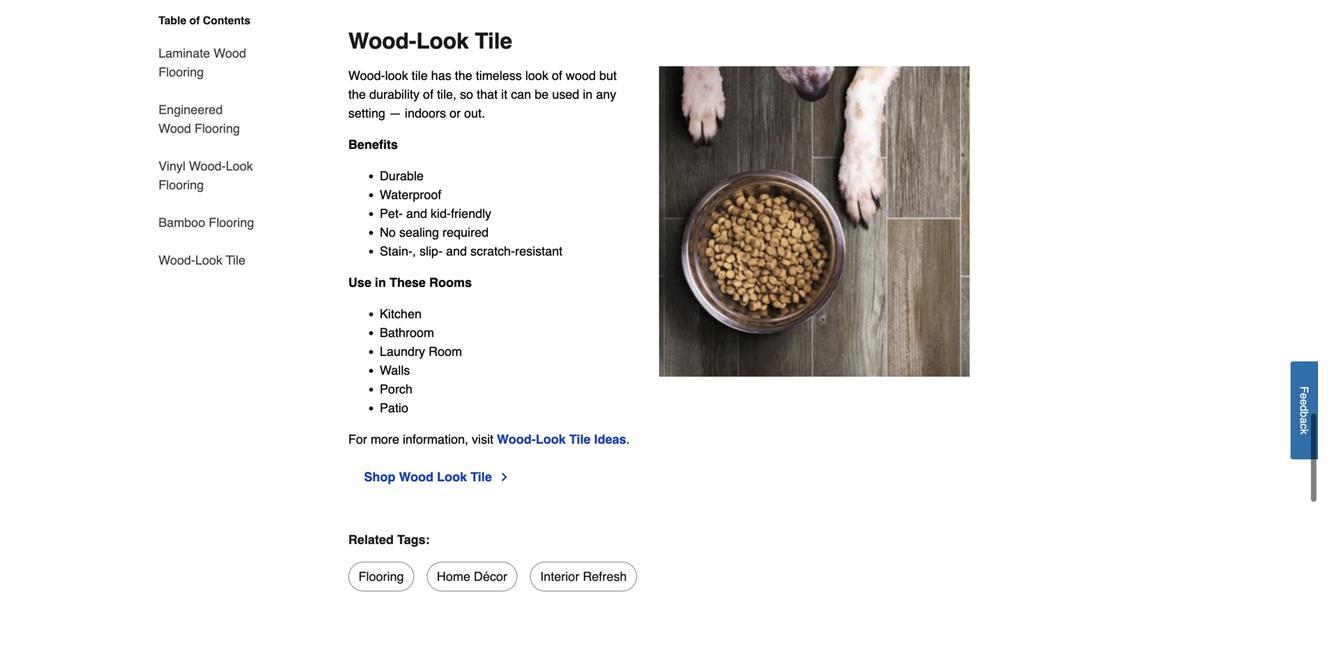 Task type: locate. For each thing, give the bounding box(es) containing it.
bamboo flooring link
[[158, 204, 254, 242]]

more
[[371, 432, 399, 447]]

wood-
[[348, 29, 416, 54], [348, 68, 385, 83], [189, 159, 226, 173], [158, 253, 195, 268], [497, 432, 536, 447]]

0 vertical spatial and
[[406, 206, 427, 221]]

kitchen bathroom laundry room walls porch patio
[[380, 307, 462, 416]]

0 horizontal spatial and
[[406, 206, 427, 221]]

look inside 'vinyl wood-look flooring'
[[226, 159, 253, 173]]

flooring up wood-look tile link
[[209, 215, 254, 230]]

and
[[406, 206, 427, 221], [446, 244, 467, 259]]

wood-look tile
[[348, 29, 512, 54], [158, 253, 245, 268]]

in left the "any"
[[583, 87, 593, 102]]

look down bamboo flooring link
[[195, 253, 222, 268]]

tile down bamboo flooring link
[[226, 253, 245, 268]]

1 vertical spatial wood
[[158, 121, 191, 136]]

2 horizontal spatial wood
[[399, 470, 434, 485]]

wood inside engineered wood flooring
[[158, 121, 191, 136]]

visit
[[472, 432, 493, 447]]

and up sealing
[[406, 206, 427, 221]]

0 horizontal spatial wood-look tile
[[158, 253, 245, 268]]

wood inside laminate wood flooring
[[214, 46, 246, 60]]

interior
[[540, 570, 579, 584]]

1 horizontal spatial wood
[[214, 46, 246, 60]]

laminate wood flooring
[[158, 46, 246, 79]]

wood for engineered
[[158, 121, 191, 136]]

wood- up 'durability'
[[348, 68, 385, 83]]

shop
[[364, 470, 395, 485]]

benefits
[[348, 137, 398, 152]]

for
[[348, 432, 367, 447]]

f e e d b a c k button
[[1291, 362, 1318, 460]]

home décor
[[437, 570, 507, 584]]

tile
[[475, 29, 512, 54], [226, 253, 245, 268], [569, 432, 591, 447], [471, 470, 492, 485]]

0 horizontal spatial in
[[375, 275, 386, 290]]

can
[[511, 87, 531, 102]]

1 vertical spatial and
[[446, 244, 467, 259]]

sealing
[[399, 225, 439, 240]]

a
[[1298, 418, 1311, 424]]

waterproof
[[380, 188, 441, 202]]

0 vertical spatial of
[[189, 14, 200, 27]]

tags:
[[397, 533, 430, 547]]

décor
[[474, 570, 507, 584]]

look up be
[[525, 68, 548, 83]]

wood down engineered
[[158, 121, 191, 136]]

wood-look tile down bamboo flooring link
[[158, 253, 245, 268]]

0 vertical spatial wood-look tile
[[348, 29, 512, 54]]

2 vertical spatial of
[[423, 87, 433, 102]]

wood- down bamboo
[[158, 253, 195, 268]]

so
[[460, 87, 473, 102]]

look left ideas
[[536, 432, 566, 447]]

chevron right image
[[498, 471, 511, 484]]

0 vertical spatial wood
[[214, 46, 246, 60]]

room
[[429, 345, 462, 359]]

1 horizontal spatial the
[[455, 68, 472, 83]]

it
[[501, 87, 507, 102]]

wood down 'contents'
[[214, 46, 246, 60]]

1 horizontal spatial in
[[583, 87, 593, 102]]

slip-
[[420, 244, 443, 259]]

0 horizontal spatial the
[[348, 87, 366, 102]]

interior refresh link
[[530, 562, 637, 592]]

in
[[583, 87, 593, 102], [375, 275, 386, 290]]

use
[[348, 275, 371, 290]]

use in these rooms
[[348, 275, 472, 290]]

flooring down engineered
[[195, 121, 240, 136]]

required
[[443, 225, 489, 240]]

a dog and a bowl of food on a dark wood-look tile floor. image
[[659, 66, 970, 377]]

wood-look tile has the timeless look of wood but the durability of tile, so that it can be used in any setting — indoors or out.
[[348, 68, 617, 121]]

flooring
[[158, 65, 204, 79], [195, 121, 240, 136], [158, 178, 204, 192], [209, 215, 254, 230], [359, 570, 404, 584]]

1 horizontal spatial of
[[423, 87, 433, 102]]

of
[[189, 14, 200, 27], [552, 68, 562, 83], [423, 87, 433, 102]]

1 look from the left
[[385, 68, 408, 83]]

2 horizontal spatial of
[[552, 68, 562, 83]]

wood- right vinyl
[[189, 159, 226, 173]]

vinyl
[[158, 159, 185, 173]]

the
[[455, 68, 472, 83], [348, 87, 366, 102]]

of left tile,
[[423, 87, 433, 102]]

vinyl wood-look flooring
[[158, 159, 253, 192]]

tile up timeless
[[475, 29, 512, 54]]

wood- inside wood-look tile link
[[158, 253, 195, 268]]

wood right shop
[[399, 470, 434, 485]]

2 e from the top
[[1298, 400, 1311, 406]]

interior refresh
[[540, 570, 627, 584]]

durable
[[380, 169, 424, 183]]

0 horizontal spatial wood
[[158, 121, 191, 136]]

flooring inside bamboo flooring link
[[209, 215, 254, 230]]

the up setting
[[348, 87, 366, 102]]

flooring down related tags:
[[359, 570, 404, 584]]

of right table
[[189, 14, 200, 27]]

wood inside shop wood look tile link
[[399, 470, 434, 485]]

in right use
[[375, 275, 386, 290]]

flooring down laminate
[[158, 65, 204, 79]]

1 vertical spatial in
[[375, 275, 386, 290]]

wood- inside the wood-look tile has the timeless look of wood but the durability of tile, so that it can be used in any setting — indoors or out.
[[348, 68, 385, 83]]

2 vertical spatial wood
[[399, 470, 434, 485]]

related tags:
[[348, 533, 430, 547]]

tile inside table of contents element
[[226, 253, 245, 268]]

look
[[385, 68, 408, 83], [525, 68, 548, 83]]

look down "engineered wood flooring" link
[[226, 159, 253, 173]]

0 vertical spatial the
[[455, 68, 472, 83]]

wood-look tile inside table of contents element
[[158, 253, 245, 268]]

tile left ideas
[[569, 432, 591, 447]]

1 vertical spatial of
[[552, 68, 562, 83]]

but
[[599, 68, 617, 83]]

e up b
[[1298, 400, 1311, 406]]

flooring down vinyl
[[158, 178, 204, 192]]

durable waterproof pet- and kid-friendly no sealing required stain-, slip- and scratch-resistant
[[380, 169, 563, 259]]

look
[[416, 29, 469, 54], [226, 159, 253, 173], [195, 253, 222, 268], [536, 432, 566, 447], [437, 470, 467, 485]]

patio
[[380, 401, 408, 416]]

and down the required
[[446, 244, 467, 259]]

1 horizontal spatial look
[[525, 68, 548, 83]]

indoors
[[405, 106, 446, 121]]

laminate wood flooring link
[[158, 35, 257, 91]]

wood
[[214, 46, 246, 60], [158, 121, 191, 136], [399, 470, 434, 485]]

the up so
[[455, 68, 472, 83]]

0 vertical spatial in
[[583, 87, 593, 102]]

wood-look tile link
[[158, 242, 245, 270]]

wood for shop
[[399, 470, 434, 485]]

1 e from the top
[[1298, 393, 1311, 400]]

used
[[552, 87, 579, 102]]

of up used
[[552, 68, 562, 83]]

in inside the wood-look tile has the timeless look of wood but the durability of tile, so that it can be used in any setting — indoors or out.
[[583, 87, 593, 102]]

wood for laminate
[[214, 46, 246, 60]]

look up 'durability'
[[385, 68, 408, 83]]

2 look from the left
[[525, 68, 548, 83]]

that
[[477, 87, 498, 102]]

laminate
[[158, 46, 210, 60]]

0 horizontal spatial look
[[385, 68, 408, 83]]

or
[[450, 106, 461, 121]]

1 vertical spatial wood-look tile
[[158, 253, 245, 268]]

e up d on the bottom
[[1298, 393, 1311, 400]]

engineered
[[158, 102, 223, 117]]

wood-look tile up tile
[[348, 29, 512, 54]]



Task type: vqa. For each thing, say whether or not it's contained in the screenshot.
leftmost the it
no



Task type: describe. For each thing, give the bounding box(es) containing it.
no
[[380, 225, 396, 240]]

table
[[158, 14, 186, 27]]

engineered wood flooring link
[[158, 91, 257, 148]]

flooring inside laminate wood flooring
[[158, 65, 204, 79]]

be
[[535, 87, 549, 102]]

d
[[1298, 406, 1311, 412]]

look down information,
[[437, 470, 467, 485]]

—
[[389, 106, 401, 121]]

wood- right visit
[[497, 432, 536, 447]]

any
[[596, 87, 616, 102]]

tile
[[412, 68, 428, 83]]

,
[[413, 244, 416, 259]]

.
[[626, 432, 630, 447]]

home décor link
[[427, 562, 518, 592]]

flooring inside engineered wood flooring
[[195, 121, 240, 136]]

porch
[[380, 382, 413, 397]]

kid-
[[431, 206, 451, 221]]

wood- up tile
[[348, 29, 416, 54]]

friendly
[[451, 206, 491, 221]]

shop wood look tile
[[364, 470, 492, 485]]

laundry
[[380, 345, 425, 359]]

timeless
[[476, 68, 522, 83]]

0 horizontal spatial of
[[189, 14, 200, 27]]

f e e d b a c k
[[1298, 387, 1311, 435]]

related
[[348, 533, 394, 547]]

1 horizontal spatial and
[[446, 244, 467, 259]]

tile left the chevron right icon
[[471, 470, 492, 485]]

durability
[[369, 87, 420, 102]]

flooring inside 'vinyl wood-look flooring'
[[158, 178, 204, 192]]

table of contents element
[[140, 13, 257, 270]]

flooring link
[[348, 562, 414, 592]]

engineered wood flooring
[[158, 102, 240, 136]]

b
[[1298, 412, 1311, 418]]

k
[[1298, 429, 1311, 435]]

table of contents
[[158, 14, 250, 27]]

resistant
[[515, 244, 563, 259]]

1 vertical spatial the
[[348, 87, 366, 102]]

has
[[431, 68, 451, 83]]

rooms
[[429, 275, 472, 290]]

contents
[[203, 14, 250, 27]]

information,
[[403, 432, 468, 447]]

setting
[[348, 106, 385, 121]]

ideas
[[594, 432, 626, 447]]

look up has
[[416, 29, 469, 54]]

pet-
[[380, 206, 403, 221]]

c
[[1298, 424, 1311, 429]]

1 horizontal spatial wood-look tile
[[348, 29, 512, 54]]

bathroom
[[380, 326, 434, 340]]

refresh
[[583, 570, 627, 584]]

shop wood look tile link
[[364, 468, 511, 487]]

f
[[1298, 387, 1311, 393]]

wood
[[566, 68, 596, 83]]

home
[[437, 570, 470, 584]]

tile,
[[437, 87, 457, 102]]

wood- inside 'vinyl wood-look flooring'
[[189, 159, 226, 173]]

vinyl wood-look flooring link
[[158, 148, 257, 204]]

these
[[390, 275, 426, 290]]

for more information, visit wood-look tile ideas .
[[348, 432, 630, 447]]

wood-look tile ideas link
[[497, 432, 626, 447]]

flooring inside flooring link
[[359, 570, 404, 584]]

kitchen
[[380, 307, 422, 321]]

out.
[[464, 106, 485, 121]]

stain-
[[380, 244, 413, 259]]

bamboo flooring
[[158, 215, 254, 230]]

bamboo
[[158, 215, 205, 230]]

walls
[[380, 363, 410, 378]]

scratch-
[[470, 244, 515, 259]]



